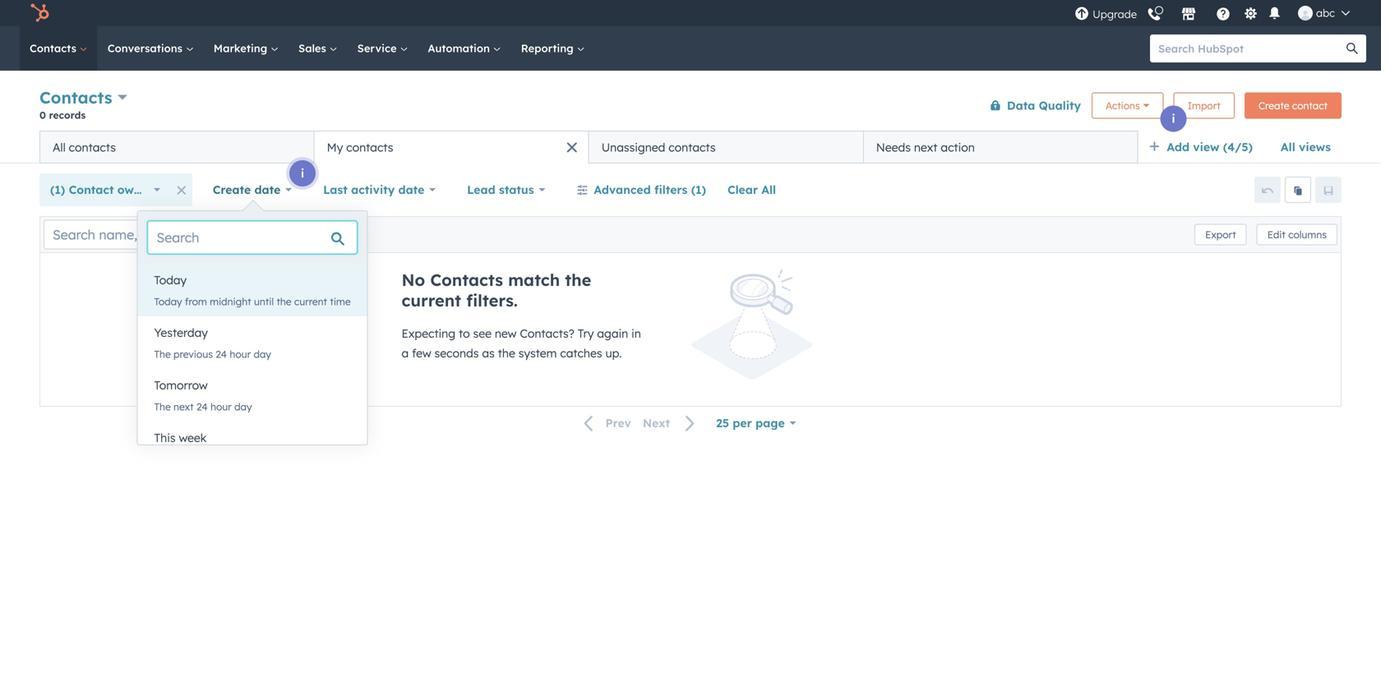Task type: vqa. For each thing, say whether or not it's contained in the screenshot.
date in popup button
yes



Task type: locate. For each thing, give the bounding box(es) containing it.
i button up add at the right top of the page
[[1160, 106, 1187, 132]]

today
[[154, 273, 187, 287], [154, 296, 182, 308]]

contacts?
[[520, 326, 574, 341]]

today left from
[[154, 296, 182, 308]]

2 the from the top
[[154, 401, 171, 413]]

my
[[327, 140, 343, 155]]

1 horizontal spatial all
[[761, 182, 776, 197]]

date right activity
[[398, 182, 424, 197]]

in
[[631, 326, 641, 341]]

current left time
[[294, 296, 327, 308]]

sales
[[298, 42, 329, 55]]

hour inside tomorrow the next 24 hour day
[[211, 401, 232, 413]]

0 horizontal spatial all
[[53, 140, 66, 155]]

0 vertical spatial the
[[154, 348, 171, 360]]

day
[[254, 348, 271, 360], [234, 401, 252, 413]]

needs next action button
[[863, 131, 1138, 164]]

the right as
[[498, 346, 515, 360]]

1 vertical spatial 24
[[196, 401, 208, 413]]

a
[[402, 346, 409, 360]]

list box
[[138, 264, 367, 474]]

current up the expecting
[[402, 290, 461, 311]]

1 horizontal spatial date
[[398, 182, 424, 197]]

all down 0 records
[[53, 140, 66, 155]]

day inside yesterday the previous 24 hour day
[[254, 348, 271, 360]]

0 vertical spatial next
[[914, 140, 938, 155]]

day inside tomorrow the next 24 hour day
[[234, 401, 252, 413]]

0 vertical spatial contacts
[[30, 42, 80, 55]]

action
[[941, 140, 975, 155]]

contacts down records
[[69, 140, 116, 155]]

page
[[755, 416, 785, 430]]

1 horizontal spatial the
[[498, 346, 515, 360]]

hour
[[230, 348, 251, 360], [211, 401, 232, 413]]

contacts inside 'contacts' popup button
[[39, 87, 112, 108]]

0 horizontal spatial current
[[294, 296, 327, 308]]

to
[[459, 326, 470, 341]]

contacts
[[69, 140, 116, 155], [346, 140, 393, 155], [669, 140, 716, 155]]

create left contact
[[1258, 99, 1289, 112]]

contacts down hubspot link on the left of the page
[[30, 42, 80, 55]]

1 vertical spatial the
[[154, 401, 171, 413]]

import button
[[1174, 92, 1235, 119]]

1 vertical spatial contacts
[[39, 87, 112, 108]]

1 the from the top
[[154, 348, 171, 360]]

1 vertical spatial i button
[[289, 160, 316, 187]]

next left 'action'
[[914, 140, 938, 155]]

1 vertical spatial create
[[213, 182, 251, 197]]

lead status button
[[456, 173, 556, 206]]

all
[[1281, 140, 1295, 154], [53, 140, 66, 155], [761, 182, 776, 197]]

create inside button
[[1258, 99, 1289, 112]]

the right until
[[277, 296, 291, 308]]

1 horizontal spatial create
[[1258, 99, 1289, 112]]

day for yesterday
[[254, 348, 271, 360]]

quality
[[1039, 98, 1081, 113]]

all inside 'button'
[[53, 140, 66, 155]]

pagination navigation
[[574, 413, 705, 434]]

as
[[482, 346, 495, 360]]

1 vertical spatial day
[[234, 401, 252, 413]]

1 vertical spatial hour
[[211, 401, 232, 413]]

0 horizontal spatial the
[[277, 296, 291, 308]]

2 vertical spatial contacts
[[430, 270, 503, 290]]

needs
[[876, 140, 911, 155]]

create up search search field
[[213, 182, 251, 197]]

hour for yesterday
[[230, 348, 251, 360]]

24
[[216, 348, 227, 360], [196, 401, 208, 413]]

the down tomorrow
[[154, 401, 171, 413]]

export button
[[1195, 224, 1247, 245]]

the inside yesterday the previous 24 hour day
[[154, 348, 171, 360]]

expecting to see new contacts? try again in a few seconds as the system catches up.
[[402, 326, 641, 360]]

all right clear
[[761, 182, 776, 197]]

24 down tomorrow
[[196, 401, 208, 413]]

conversations
[[107, 42, 186, 55]]

time
[[330, 296, 351, 308]]

upgrade image
[[1075, 7, 1089, 22]]

(1) contact owner
[[50, 182, 153, 197]]

contacts banner
[[39, 84, 1342, 131]]

0 vertical spatial create
[[1258, 99, 1289, 112]]

0 horizontal spatial day
[[234, 401, 252, 413]]

1 horizontal spatial current
[[402, 290, 461, 311]]

date inside create date dropdown button
[[254, 182, 281, 197]]

1 contacts from the left
[[69, 140, 116, 155]]

columns
[[1288, 229, 1327, 241]]

Search name, phone, email addresses, or company search field
[[44, 220, 238, 249]]

unassigned
[[601, 140, 665, 155]]

(1) left contact
[[50, 182, 65, 197]]

1 date from the left
[[254, 182, 281, 197]]

0 horizontal spatial create
[[213, 182, 251, 197]]

clear
[[728, 182, 758, 197]]

date up search search field
[[254, 182, 281, 197]]

0 records
[[39, 109, 86, 121]]

help image
[[1216, 7, 1231, 22]]

25
[[716, 416, 729, 430]]

gary orlando image
[[1298, 6, 1313, 21]]

24 right previous
[[216, 348, 227, 360]]

all inside button
[[761, 182, 776, 197]]

1 horizontal spatial i
[[1172, 111, 1175, 126]]

0 vertical spatial today
[[154, 273, 187, 287]]

1 vertical spatial i
[[301, 166, 304, 180]]

1 today from the top
[[154, 273, 187, 287]]

actions
[[1106, 99, 1140, 112]]

add view (4/5) button
[[1138, 131, 1270, 164]]

current
[[402, 290, 461, 311], [294, 296, 327, 308]]

(1)
[[50, 182, 65, 197], [691, 182, 706, 197]]

0 vertical spatial i
[[1172, 111, 1175, 126]]

all for all views
[[1281, 140, 1295, 154]]

contacts down contacts banner
[[669, 140, 716, 155]]

1 vertical spatial next
[[174, 401, 194, 413]]

this week button
[[138, 422, 367, 455]]

unassigned contacts
[[601, 140, 716, 155]]

notifications image
[[1267, 7, 1282, 22]]

today up from
[[154, 273, 187, 287]]

add
[[1167, 140, 1190, 154]]

0 horizontal spatial next
[[174, 401, 194, 413]]

1 horizontal spatial 24
[[216, 348, 227, 360]]

1 vertical spatial the
[[277, 296, 291, 308]]

list box containing today
[[138, 264, 367, 474]]

3 contacts from the left
[[669, 140, 716, 155]]

2 horizontal spatial the
[[565, 270, 591, 290]]

i
[[1172, 111, 1175, 126], [301, 166, 304, 180]]

0 horizontal spatial contacts
[[69, 140, 116, 155]]

contacts inside no contacts match the current filters.
[[430, 270, 503, 290]]

contacts right the 'my'
[[346, 140, 393, 155]]

marketing link
[[204, 26, 289, 71]]

contacts for unassigned contacts
[[669, 140, 716, 155]]

2 horizontal spatial all
[[1281, 140, 1295, 154]]

data quality
[[1007, 98, 1081, 113]]

0 horizontal spatial i
[[301, 166, 304, 180]]

current inside no contacts match the current filters.
[[402, 290, 461, 311]]

import
[[1188, 99, 1221, 112]]

(1) inside button
[[691, 182, 706, 197]]

create inside dropdown button
[[213, 182, 251, 197]]

unassigned contacts button
[[589, 131, 863, 164]]

create contact button
[[1245, 92, 1342, 119]]

1 horizontal spatial contacts
[[346, 140, 393, 155]]

2 horizontal spatial contacts
[[669, 140, 716, 155]]

contacts
[[30, 42, 80, 55], [39, 87, 112, 108], [430, 270, 503, 290]]

settings image
[[1243, 7, 1258, 22]]

0 vertical spatial hour
[[230, 348, 251, 360]]

0 vertical spatial the
[[565, 270, 591, 290]]

2 today from the top
[[154, 296, 182, 308]]

all left the views
[[1281, 140, 1295, 154]]

contacts link
[[20, 26, 98, 71]]

until
[[254, 296, 274, 308]]

i button left last
[[289, 160, 316, 187]]

the right match
[[565, 270, 591, 290]]

activity
[[351, 182, 395, 197]]

0 vertical spatial 24
[[216, 348, 227, 360]]

hubspot link
[[20, 3, 62, 23]]

2 contacts from the left
[[346, 140, 393, 155]]

no contacts match the current filters.
[[402, 270, 591, 311]]

try
[[578, 326, 594, 341]]

today button
[[138, 264, 367, 297]]

midnight
[[210, 296, 251, 308]]

lead status
[[467, 182, 534, 197]]

abc
[[1316, 6, 1335, 20]]

date
[[254, 182, 281, 197], [398, 182, 424, 197]]

day for tomorrow
[[234, 401, 252, 413]]

(1) right filters
[[691, 182, 706, 197]]

0 horizontal spatial (1)
[[50, 182, 65, 197]]

1 horizontal spatial (1)
[[691, 182, 706, 197]]

0 vertical spatial day
[[254, 348, 271, 360]]

the inside expecting to see new contacts? try again in a few seconds as the system catches up.
[[498, 346, 515, 360]]

day up tomorrow button
[[254, 348, 271, 360]]

conversations link
[[98, 26, 204, 71]]

contacts right no
[[430, 270, 503, 290]]

the inside tomorrow the next 24 hour day
[[154, 401, 171, 413]]

next inside tomorrow the next 24 hour day
[[174, 401, 194, 413]]

24 inside yesterday the previous 24 hour day
[[216, 348, 227, 360]]

clear all
[[728, 182, 776, 197]]

1 horizontal spatial day
[[254, 348, 271, 360]]

0 vertical spatial i button
[[1160, 106, 1187, 132]]

yesterday the previous 24 hour day
[[154, 326, 271, 360]]

the
[[565, 270, 591, 290], [277, 296, 291, 308], [498, 346, 515, 360]]

1 vertical spatial today
[[154, 296, 182, 308]]

contacts up records
[[39, 87, 112, 108]]

1 horizontal spatial next
[[914, 140, 938, 155]]

0 horizontal spatial 24
[[196, 401, 208, 413]]

hour for tomorrow
[[211, 401, 232, 413]]

2 vertical spatial the
[[498, 346, 515, 360]]

last
[[323, 182, 348, 197]]

1 (1) from the left
[[50, 182, 65, 197]]

next down tomorrow
[[174, 401, 194, 413]]

menu
[[1073, 0, 1361, 26]]

this week
[[154, 431, 207, 445]]

contacts button
[[39, 85, 128, 109]]

2 date from the left
[[398, 182, 424, 197]]

hour inside yesterday the previous 24 hour day
[[230, 348, 251, 360]]

contacts inside 'button'
[[69, 140, 116, 155]]

day up "this week" button
[[234, 401, 252, 413]]

create
[[1258, 99, 1289, 112], [213, 182, 251, 197]]

24 inside tomorrow the next 24 hour day
[[196, 401, 208, 413]]

25 per page button
[[705, 407, 807, 440]]

hour up tomorrow button
[[230, 348, 251, 360]]

2 (1) from the left
[[691, 182, 706, 197]]

the down yesterday
[[154, 348, 171, 360]]

0 horizontal spatial date
[[254, 182, 281, 197]]

hour up "this week" button
[[211, 401, 232, 413]]

next inside button
[[914, 140, 938, 155]]



Task type: describe. For each thing, give the bounding box(es) containing it.
the inside no contacts match the current filters.
[[565, 270, 591, 290]]

current inside the today today from midnight until the current time
[[294, 296, 327, 308]]

view
[[1193, 140, 1220, 154]]

seconds
[[434, 346, 479, 360]]

edit columns
[[1267, 229, 1327, 241]]

0 horizontal spatial i button
[[289, 160, 316, 187]]

Search HubSpot search field
[[1150, 35, 1351, 62]]

filters.
[[466, 290, 518, 311]]

match
[[508, 270, 560, 290]]

tomorrow
[[154, 378, 208, 393]]

next
[[643, 416, 670, 430]]

i for rightmost i button
[[1172, 111, 1175, 126]]

last activity date
[[323, 182, 424, 197]]

status
[[499, 182, 534, 197]]

contacts inside contacts link
[[30, 42, 80, 55]]

needs next action
[[876, 140, 975, 155]]

all contacts button
[[39, 131, 314, 164]]

the for tomorrow
[[154, 401, 171, 413]]

edit
[[1267, 229, 1286, 241]]

reporting link
[[511, 26, 595, 71]]

this
[[154, 431, 176, 445]]

prev
[[605, 416, 631, 430]]

sales link
[[289, 26, 347, 71]]

marketplaces button
[[1171, 0, 1206, 26]]

actions button
[[1092, 92, 1164, 119]]

no
[[402, 270, 425, 290]]

Search search field
[[148, 221, 357, 254]]

all views link
[[1270, 131, 1342, 164]]

all for all contacts
[[53, 140, 66, 155]]

again
[[597, 326, 628, 341]]

edit columns button
[[1257, 224, 1337, 245]]

export
[[1205, 229, 1236, 241]]

contact
[[69, 182, 114, 197]]

(1) contact owner button
[[39, 173, 171, 206]]

tomorrow the next 24 hour day
[[154, 378, 252, 413]]

calling icon button
[[1140, 1, 1168, 25]]

my contacts
[[327, 140, 393, 155]]

marketing
[[214, 42, 270, 55]]

i for left i button
[[301, 166, 304, 180]]

automation
[[428, 42, 493, 55]]

hubspot image
[[30, 3, 49, 23]]

yesterday button
[[138, 316, 367, 349]]

create for create date
[[213, 182, 251, 197]]

menu containing abc
[[1073, 0, 1361, 26]]

notifications button
[[1264, 5, 1285, 22]]

catches
[[560, 346, 602, 360]]

records
[[49, 109, 86, 121]]

upgrade
[[1093, 7, 1137, 21]]

contact
[[1292, 99, 1328, 112]]

marketplaces image
[[1181, 7, 1196, 22]]

24 for tomorrow
[[196, 401, 208, 413]]

today today from midnight until the current time
[[154, 273, 351, 308]]

create for create contact
[[1258, 99, 1289, 112]]

prev button
[[574, 413, 637, 434]]

24 for yesterday
[[216, 348, 227, 360]]

(4/5)
[[1223, 140, 1253, 154]]

settings link
[[1241, 5, 1261, 22]]

week
[[179, 431, 207, 445]]

automation link
[[418, 26, 511, 71]]

search button
[[1338, 35, 1366, 62]]

help button
[[1209, 4, 1237, 22]]

advanced filters (1) button
[[566, 173, 717, 206]]

0
[[39, 109, 46, 121]]

lead
[[467, 182, 495, 197]]

25 per page
[[716, 416, 785, 430]]

expecting
[[402, 326, 455, 341]]

create date button
[[202, 173, 303, 206]]

create date
[[213, 182, 281, 197]]

abc button
[[1288, 0, 1360, 26]]

contacts for all contacts
[[69, 140, 116, 155]]

per
[[733, 416, 752, 430]]

clear all button
[[717, 173, 787, 206]]

new
[[495, 326, 517, 341]]

create contact
[[1258, 99, 1328, 112]]

data quality button
[[979, 89, 1082, 122]]

the inside the today today from midnight until the current time
[[277, 296, 291, 308]]

see
[[473, 326, 492, 341]]

contacts for my contacts
[[346, 140, 393, 155]]

date inside the last activity date popup button
[[398, 182, 424, 197]]

advanced filters (1)
[[594, 182, 706, 197]]

(1) inside popup button
[[50, 182, 65, 197]]

from
[[185, 296, 207, 308]]

up.
[[605, 346, 622, 360]]

all contacts
[[53, 140, 116, 155]]

the for yesterday
[[154, 348, 171, 360]]

advanced
[[594, 182, 651, 197]]

all views
[[1281, 140, 1331, 154]]

search image
[[1347, 43, 1358, 54]]

service
[[357, 42, 400, 55]]

1 horizontal spatial i button
[[1160, 106, 1187, 132]]

filters
[[654, 182, 688, 197]]

tomorrow button
[[138, 369, 367, 402]]

last activity date button
[[312, 173, 446, 206]]

calling icon image
[[1147, 8, 1162, 22]]

owner
[[117, 182, 153, 197]]

few
[[412, 346, 431, 360]]



